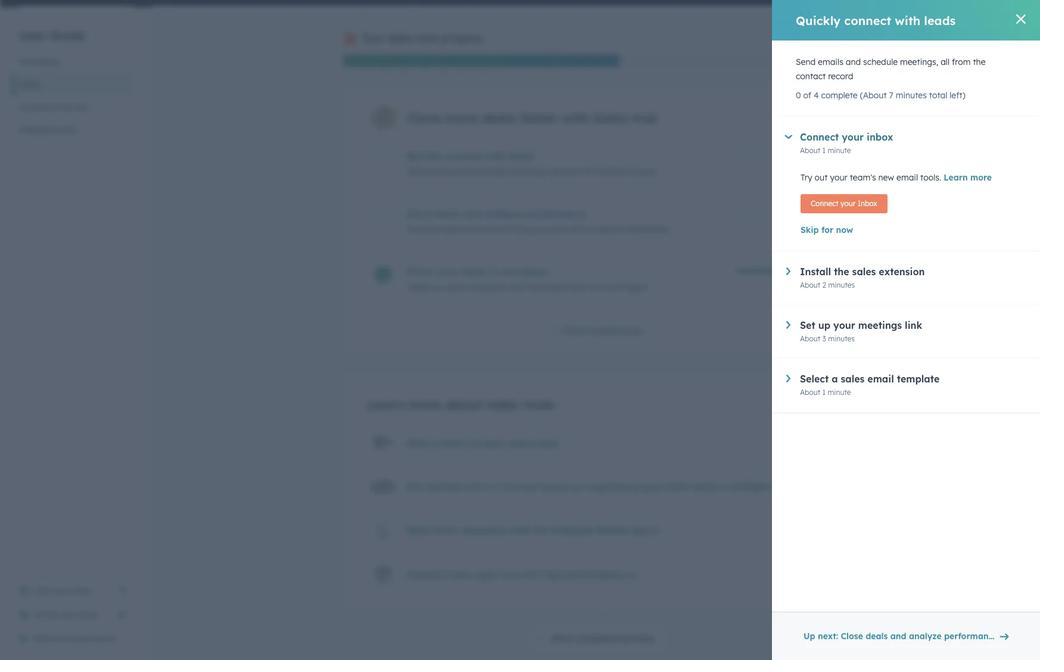 Task type: describe. For each thing, give the bounding box(es) containing it.
contact inside send emails and schedule meetings, all from the contact record
[[796, 71, 826, 82]]

get started with a 2 minute lesson on organizing your sales data in hubspot
[[406, 481, 772, 493]]

demo for overview
[[93, 633, 115, 644]]

close deals and analyze performance forecast performance and hit your goals with a reports dashboard
[[406, 208, 669, 235]]

sales inside connect sales apps from the app marketplace link
[[448, 569, 472, 581]]

now
[[836, 225, 854, 235]]

schedule inside quickly connect with leads send emails and schedule meetings, all from the contact record
[[474, 166, 508, 177]]

the inside install the sales extension about 2 minutes
[[834, 266, 850, 278]]

record inside quickly connect with leads send emails and schedule meetings, all from the contact record
[[631, 166, 656, 177]]

email inside "select a sales email template about 1 minute"
[[868, 373, 894, 385]]

and inside track your deals in one place create a custom pipeline, and never lose track of a sale again
[[509, 282, 524, 293]]

show completed sections button
[[528, 627, 665, 652]]

0% for quickly connect with leads
[[816, 151, 826, 160]]

hit
[[514, 224, 524, 235]]

up next: close deals and analyze performance button
[[796, 625, 1017, 648]]

(1)
[[632, 325, 643, 336]]

minutes left now
[[799, 224, 826, 233]]

marketing button
[[12, 51, 133, 73]]

4
[[814, 90, 819, 101]]

progress
[[441, 32, 483, 44]]

sale
[[608, 282, 624, 293]]

quickly connect with leads dialog
[[772, 0, 1040, 660]]

close for close more deals faster with sales hub
[[406, 110, 441, 126]]

send emails and schedule meetings, all from the contact record
[[796, 57, 986, 82]]

faster
[[520, 110, 558, 126]]

show completed sections
[[551, 633, 655, 644]]

left)
[[950, 90, 966, 101]]

start overview demo link
[[12, 627, 133, 651]]

0 horizontal spatial of
[[471, 437, 480, 449]]

website
[[19, 125, 51, 135]]

track
[[568, 282, 588, 293]]

of inside quickly connect with leads dialog
[[804, 90, 812, 101]]

a right the take
[[432, 437, 438, 449]]

performance for up
[[944, 631, 998, 642]]

total
[[930, 90, 948, 101]]

lesson
[[540, 481, 570, 493]]

quickly connect with leads
[[796, 13, 956, 28]]

more inside quickly connect with leads dialog
[[971, 172, 992, 183]]

minutes inside set up your meetings link about 3 minutes
[[828, 334, 855, 343]]

for
[[822, 225, 834, 235]]

inbox
[[867, 131, 894, 143]]

work from anywhere with the hubspot mobile app link
[[406, 524, 662, 539]]

invite your team
[[33, 610, 99, 620]]

work from anywhere with the hubspot mobile app
[[406, 524, 650, 536]]

customer service button
[[12, 96, 133, 119]]

connect for quickly connect with leads
[[845, 13, 892, 28]]

1 vertical spatial learn
[[367, 396, 404, 413]]

started
[[426, 481, 461, 493]]

work
[[406, 524, 432, 536]]

58%
[[830, 55, 850, 67]]

close for close deals and analyze performance forecast performance and hit your goals with a reports dashboard
[[406, 208, 432, 220]]

your right organizing
[[642, 481, 664, 493]]

organizing
[[588, 481, 639, 493]]

track your deals in one place button
[[406, 266, 729, 278]]

0 vertical spatial tools
[[415, 32, 438, 44]]

custom
[[442, 282, 471, 293]]

quickly for quickly connect with leads send emails and schedule meetings, all from the contact record
[[406, 150, 442, 162]]

take
[[406, 437, 429, 449]]

about 7 minutes
[[771, 166, 826, 175]]

0 horizontal spatial 7
[[794, 166, 797, 175]]

data
[[694, 481, 716, 493]]

try
[[801, 172, 813, 183]]

up
[[804, 631, 816, 642]]

invite
[[33, 610, 56, 620]]

0 horizontal spatial app
[[545, 569, 564, 581]]

overview
[[55, 633, 91, 644]]

next:
[[818, 631, 839, 642]]

with right faster at the top of page
[[562, 110, 590, 126]]

skip for now button
[[801, 223, 1012, 237]]

install
[[800, 266, 831, 278]]

view
[[33, 586, 52, 597]]

a inside close deals and analyze performance forecast performance and hit your goals with a reports dashboard
[[588, 224, 594, 235]]

analyze inside button
[[909, 631, 942, 642]]

1 inside connect your inbox about 1 minute
[[823, 146, 826, 155]]

about
[[445, 396, 484, 413]]

up next: close deals and analyze performance
[[804, 631, 998, 642]]

about 2 minutes
[[771, 224, 826, 233]]

your sales tools progress
[[362, 32, 483, 44]]

0% for close deals and analyze performance
[[816, 208, 826, 217]]

Search HubSpot search field
[[873, 0, 1019, 1]]

view your plan link
[[12, 579, 133, 603]]

user guide
[[19, 28, 85, 43]]

and inside send emails and schedule meetings, all from the contact record
[[846, 57, 861, 67]]

connect for quickly connect with leads send emails and schedule meetings, all from the contact record
[[445, 150, 483, 162]]

7 inside quickly connect with leads dialog
[[889, 90, 894, 101]]

all inside quickly connect with leads send emails and schedule meetings, all from the contact record
[[551, 166, 560, 177]]

about left try
[[771, 166, 792, 175]]

marketing
[[19, 57, 59, 67]]

hide completed (1)
[[563, 325, 643, 336]]

with inside dialog
[[895, 13, 921, 28]]

from right the apps in the bottom left of the page
[[501, 569, 524, 581]]

(about
[[860, 90, 887, 101]]

hide completed (1) button
[[550, 323, 643, 339]]

a inside "select a sales email template about 1 minute"
[[832, 373, 838, 385]]

0 vertical spatial performance
[[525, 208, 586, 220]]

hub
[[631, 110, 658, 126]]

customer service
[[19, 102, 88, 113]]

[object object] complete progress bar
[[737, 269, 803, 273]]

of inside track your deals in one place create a custom pipeline, and never lose track of a sale again
[[591, 282, 599, 293]]

quickly connect with leads send emails and schedule meetings, all from the contact record
[[406, 150, 656, 177]]

1 vertical spatial hubspot
[[552, 524, 593, 536]]

from inside send emails and schedule meetings, all from the contact record
[[952, 57, 971, 67]]

the inside connect sales apps from the app marketplace link
[[527, 569, 542, 581]]

leads for quickly connect with leads
[[924, 13, 956, 28]]

great job!
[[793, 282, 826, 291]]

lose
[[550, 282, 566, 293]]

user
[[19, 28, 46, 43]]

link
[[905, 319, 923, 331]]

website (cms) button
[[12, 119, 133, 141]]

your inside close deals and analyze performance forecast performance and hit your goals with a reports dashboard
[[526, 224, 543, 235]]

out
[[815, 172, 828, 183]]

your left plan
[[55, 586, 72, 597]]

try out your team's new email tools. learn more
[[801, 172, 992, 183]]

new
[[879, 172, 895, 183]]

0 vertical spatial email
[[897, 172, 918, 183]]

completed for hide
[[585, 325, 629, 336]]

1 horizontal spatial app
[[631, 524, 650, 536]]

about inside "select a sales email template about 1 minute"
[[800, 388, 821, 397]]

performance for close
[[443, 224, 494, 235]]

marketplace
[[567, 569, 627, 581]]

deals inside button
[[866, 631, 888, 642]]

hide
[[563, 325, 583, 336]]

great
[[793, 282, 812, 291]]

deals inside track your deals in one place create a custom pipeline, and never lose track of a sale again
[[461, 266, 486, 278]]

complete
[[821, 90, 858, 101]]

and inside up next: close deals and analyze performance button
[[891, 631, 907, 642]]

caret image for connect
[[785, 135, 793, 139]]

link opens in a new window image inside connect sales apps from the app marketplace link
[[629, 572, 637, 581]]

meetings, inside quickly connect with leads send emails and schedule meetings, all from the contact record
[[511, 166, 549, 177]]

plan
[[74, 586, 91, 597]]

2 inside install the sales extension about 2 minutes
[[823, 281, 827, 290]]

with right anywhere
[[510, 524, 530, 536]]

invite your team button
[[12, 603, 133, 627]]

the inside quickly connect with leads send emails and schedule meetings, all from the contact record
[[584, 166, 596, 177]]

contact inside quickly connect with leads send emails and schedule meetings, all from the contact record
[[599, 166, 629, 177]]

user guide views element
[[12, 7, 133, 141]]

deals left faster at the top of page
[[482, 110, 516, 126]]

1 horizontal spatial in
[[719, 481, 728, 493]]

anywhere
[[460, 524, 507, 536]]

demo for a
[[441, 437, 468, 449]]

one
[[501, 266, 518, 278]]

install the sales extension about 2 minutes
[[800, 266, 925, 290]]

guide
[[50, 28, 85, 43]]

0 vertical spatial hubspot
[[731, 481, 772, 493]]

caret image for select
[[787, 375, 791, 382]]

template
[[897, 373, 940, 385]]



Task type: vqa. For each thing, say whether or not it's contained in the screenshot.
Work
yes



Task type: locate. For each thing, give the bounding box(es) containing it.
dashboard
[[627, 224, 669, 235]]

minute down select
[[828, 388, 851, 397]]

app
[[631, 524, 650, 536], [545, 569, 564, 581]]

2 horizontal spatial more
[[971, 172, 992, 183]]

0 vertical spatial in
[[489, 266, 498, 278]]

0 horizontal spatial contact
[[599, 166, 629, 177]]

with down search hubspot "search box"
[[895, 13, 921, 28]]

0 vertical spatial minute
[[828, 146, 851, 155]]

2 vertical spatial 2
[[496, 481, 501, 493]]

sales inside "select a sales email template about 1 minute"
[[841, 373, 865, 385]]

track
[[406, 266, 433, 278]]

7
[[889, 90, 894, 101], [794, 166, 797, 175]]

1 horizontal spatial email
[[897, 172, 918, 183]]

2 0% from the top
[[816, 208, 826, 217]]

2 horizontal spatial sales
[[594, 110, 628, 126]]

analyze
[[484, 208, 522, 220], [909, 631, 942, 642]]

0 vertical spatial record
[[828, 71, 854, 82]]

set
[[800, 319, 816, 331]]

0 vertical spatial learn
[[944, 172, 968, 183]]

the inside send emails and schedule meetings, all from the contact record
[[973, 57, 986, 67]]

1 vertical spatial tools
[[524, 396, 555, 413]]

demo
[[441, 437, 468, 449], [93, 633, 115, 644]]

0 vertical spatial of
[[804, 90, 812, 101]]

0 horizontal spatial send
[[406, 166, 426, 177]]

connect inside quickly connect with leads send emails and schedule meetings, all from the contact record
[[445, 150, 483, 162]]

create
[[406, 282, 433, 293]]

1 horizontal spatial 2
[[793, 224, 797, 233]]

your left inbox on the right top of the page
[[842, 131, 864, 143]]

0 horizontal spatial connect
[[445, 150, 483, 162]]

0 vertical spatial sales
[[387, 32, 412, 44]]

0% up out
[[816, 151, 826, 160]]

hubspot left mobile
[[552, 524, 593, 536]]

1 vertical spatial email
[[868, 373, 894, 385]]

0 vertical spatial quickly
[[796, 13, 841, 28]]

your left team
[[59, 610, 76, 620]]

about down install
[[800, 281, 821, 290]]

deals right next:
[[866, 631, 888, 642]]

2 left the skip
[[793, 224, 797, 233]]

1 vertical spatial caret image
[[787, 375, 791, 382]]

leads
[[924, 13, 956, 28], [509, 150, 534, 162]]

your
[[362, 32, 384, 44]]

2
[[793, 224, 797, 233], [823, 281, 827, 290], [496, 481, 501, 493]]

close deals and analyze performance button
[[406, 208, 729, 220]]

your left "inbox"
[[841, 199, 856, 208]]

learn more button
[[944, 170, 992, 185]]

0 horizontal spatial schedule
[[474, 166, 508, 177]]

leads for quickly connect with leads send emails and schedule meetings, all from the contact record
[[509, 150, 534, 162]]

your right hit
[[526, 224, 543, 235]]

1 vertical spatial 2
[[823, 281, 827, 290]]

1 vertical spatial performance
[[443, 224, 494, 235]]

0% up skip for now
[[816, 208, 826, 217]]

caret image left select
[[787, 375, 791, 382]]

your right up
[[834, 319, 856, 331]]

mobile
[[596, 524, 628, 536]]

3
[[823, 334, 827, 343]]

of down about on the bottom of the page
[[471, 437, 480, 449]]

never
[[526, 282, 548, 293]]

minutes inside install the sales extension about 2 minutes
[[829, 281, 855, 290]]

1 vertical spatial emails
[[428, 166, 454, 177]]

1 vertical spatial all
[[551, 166, 560, 177]]

minute inside "select a sales email template about 1 minute"
[[828, 388, 851, 397]]

1 vertical spatial close
[[406, 208, 432, 220]]

0 vertical spatial completed
[[585, 325, 629, 336]]

connect inside button
[[811, 199, 839, 208]]

1 vertical spatial contact
[[599, 166, 629, 177]]

and inside quickly connect with leads send emails and schedule meetings, all from the contact record
[[456, 166, 471, 177]]

1 down select
[[823, 388, 826, 397]]

your up custom
[[436, 266, 458, 278]]

0 vertical spatial close
[[406, 110, 441, 126]]

caret image for install
[[787, 268, 791, 275]]

a
[[588, 224, 594, 235], [435, 282, 440, 293], [601, 282, 606, 293], [832, 373, 838, 385], [432, 437, 438, 449], [487, 481, 493, 493]]

0 vertical spatial 7
[[889, 90, 894, 101]]

about inside install the sales extension about 2 minutes
[[800, 281, 821, 290]]

performance inside button
[[944, 631, 998, 642]]

take a demo of your sales tools
[[406, 437, 558, 449]]

connect down work
[[406, 569, 445, 581]]

0 vertical spatial emails
[[818, 57, 844, 67]]

contact
[[796, 71, 826, 82], [599, 166, 629, 177]]

1 up out
[[823, 146, 826, 155]]

1 vertical spatial completed
[[576, 633, 619, 644]]

0 horizontal spatial leads
[[509, 150, 534, 162]]

2 horizontal spatial 2
[[823, 281, 827, 290]]

with down close deals and analyze performance button
[[569, 224, 586, 235]]

team
[[78, 610, 99, 620]]

completed inside button
[[576, 633, 619, 644]]

email right new
[[897, 172, 918, 183]]

1 horizontal spatial record
[[828, 71, 854, 82]]

sales
[[852, 266, 876, 278], [841, 373, 865, 385], [487, 396, 520, 413], [508, 437, 532, 449], [667, 481, 691, 493], [448, 569, 472, 581]]

0 vertical spatial 1
[[823, 146, 826, 155]]

the inside work from anywhere with the hubspot mobile app link
[[533, 524, 549, 536]]

your inside set up your meetings link about 3 minutes
[[834, 319, 856, 331]]

your inside track your deals in one place create a custom pipeline, and never lose track of a sale again
[[436, 266, 458, 278]]

place
[[521, 266, 547, 278]]

deals inside close deals and analyze performance forecast performance and hit your goals with a reports dashboard
[[435, 208, 460, 220]]

your inside connect your inbox about 1 minute
[[842, 131, 864, 143]]

close image
[[1017, 14, 1026, 24]]

sales inside install the sales extension about 2 minutes
[[852, 266, 876, 278]]

completed
[[585, 325, 629, 336], [576, 633, 619, 644]]

meetings, down quickly connect with leads button
[[511, 166, 549, 177]]

all down quickly connect with leads button
[[551, 166, 560, 177]]

more for close more deals faster with sales hub
[[445, 110, 478, 126]]

minute for get started with a 2 minute lesson on organizing your sales data in hubspot
[[504, 481, 537, 493]]

minute inside connect your inbox about 1 minute
[[828, 146, 851, 155]]

close inside up next: close deals and analyze performance button
[[841, 631, 863, 642]]

2 horizontal spatial of
[[804, 90, 812, 101]]

0 horizontal spatial 2
[[496, 481, 501, 493]]

1 vertical spatial of
[[591, 282, 599, 293]]

connect for connect sales apps from the app marketplace
[[406, 569, 445, 581]]

get started with a 2 minute lesson on organizing your sales data in hubspot link
[[406, 481, 772, 493]]

0 vertical spatial schedule
[[864, 57, 898, 67]]

emails inside quickly connect with leads send emails and schedule meetings, all from the contact record
[[428, 166, 454, 177]]

connect up about 7 minutes
[[800, 131, 839, 143]]

2 vertical spatial performance
[[944, 631, 998, 642]]

more for learn more about sales tools
[[408, 396, 442, 413]]

0 horizontal spatial more
[[408, 396, 442, 413]]

meetings, inside send emails and schedule meetings, all from the contact record
[[900, 57, 939, 67]]

from
[[952, 57, 971, 67], [563, 166, 581, 177], [435, 524, 457, 536], [501, 569, 524, 581]]

1 vertical spatial app
[[545, 569, 564, 581]]

website (cms)
[[19, 125, 77, 135]]

0 vertical spatial demo
[[441, 437, 468, 449]]

1 horizontal spatial quickly
[[796, 13, 841, 28]]

minutes left total
[[896, 90, 927, 101]]

send up forecast
[[406, 166, 426, 177]]

connect
[[845, 13, 892, 28], [445, 150, 483, 162]]

sales up customer
[[19, 79, 40, 90]]

connect your inbox about 1 minute
[[800, 131, 894, 155]]

with inside quickly connect with leads send emails and schedule meetings, all from the contact record
[[486, 150, 506, 162]]

leads down close more deals faster with sales hub
[[509, 150, 534, 162]]

quickly inside quickly connect with leads send emails and schedule meetings, all from the contact record
[[406, 150, 442, 162]]

and
[[846, 57, 861, 67], [456, 166, 471, 177], [463, 208, 481, 220], [496, 224, 511, 235], [509, 282, 524, 293], [891, 631, 907, 642]]

record down hub
[[631, 166, 656, 177]]

about inside connect your inbox about 1 minute
[[800, 146, 821, 155]]

1 horizontal spatial schedule
[[864, 57, 898, 67]]

link opens in a new window image
[[629, 570, 637, 584]]

0 horizontal spatial analyze
[[484, 208, 522, 220]]

caret image left install
[[787, 268, 791, 275]]

2 vertical spatial more
[[408, 396, 442, 413]]

7 right (about
[[889, 90, 894, 101]]

record down 58%
[[828, 71, 854, 82]]

your sales tools progress progress bar
[[343, 55, 620, 67]]

deals up custom
[[461, 266, 486, 278]]

send inside quickly connect with leads send emails and schedule meetings, all from the contact record
[[406, 166, 426, 177]]

view your plan
[[33, 586, 91, 597]]

(cms)
[[53, 125, 77, 135]]

record inside send emails and schedule meetings, all from the contact record
[[828, 71, 854, 82]]

caret image
[[785, 135, 793, 139], [787, 268, 791, 275]]

with right started
[[463, 481, 484, 493]]

meetings, up total
[[900, 57, 939, 67]]

a up anywhere
[[487, 481, 493, 493]]

2 vertical spatial sales
[[594, 110, 628, 126]]

sales inside button
[[19, 79, 40, 90]]

0 horizontal spatial meetings,
[[511, 166, 549, 177]]

completed right show
[[576, 633, 619, 644]]

connect down out
[[811, 199, 839, 208]]

a left reports
[[588, 224, 594, 235]]

leads down search hubspot "search box"
[[924, 13, 956, 28]]

1 horizontal spatial performance
[[525, 208, 586, 220]]

apps
[[475, 569, 498, 581]]

1 vertical spatial 7
[[794, 166, 797, 175]]

1 vertical spatial leads
[[509, 150, 534, 162]]

1 horizontal spatial contact
[[796, 71, 826, 82]]

of right track
[[591, 282, 599, 293]]

with inside close deals and analyze performance forecast performance and hit your goals with a reports dashboard
[[569, 224, 586, 235]]

in right data
[[719, 481, 728, 493]]

connect inside dialog
[[845, 13, 892, 28]]

a left sale
[[601, 282, 606, 293]]

about down set
[[800, 334, 821, 343]]

performance
[[525, 208, 586, 220], [443, 224, 494, 235], [944, 631, 998, 642]]

0 vertical spatial connect
[[800, 131, 839, 143]]

0%
[[816, 151, 826, 160], [816, 208, 826, 217]]

1 horizontal spatial hubspot
[[731, 481, 772, 493]]

hubspot right data
[[731, 481, 772, 493]]

caret image for set
[[787, 321, 791, 329]]

0 horizontal spatial emails
[[428, 166, 454, 177]]

2 vertical spatial minute
[[504, 481, 537, 493]]

2 1 from the top
[[823, 388, 826, 397]]

1 vertical spatial 1
[[823, 388, 826, 397]]

connect for connect your inbox
[[811, 199, 839, 208]]

email left template
[[868, 373, 894, 385]]

7 left try
[[794, 166, 797, 175]]

0 vertical spatial leads
[[924, 13, 956, 28]]

take a demo of your sales tools link
[[406, 437, 558, 449]]

sales right your
[[387, 32, 412, 44]]

caret image up about 7 minutes
[[785, 135, 793, 139]]

about up about 7 minutes
[[800, 146, 821, 155]]

contact down quickly connect with leads button
[[599, 166, 629, 177]]

0 vertical spatial 2
[[793, 224, 797, 233]]

app right mobile
[[631, 524, 650, 536]]

2 vertical spatial connect
[[406, 569, 445, 581]]

close more deals faster with sales hub
[[406, 110, 658, 126]]

tools.
[[921, 172, 942, 183]]

goals
[[546, 224, 567, 235]]

learn inside quickly connect with leads dialog
[[944, 172, 968, 183]]

a right create
[[435, 282, 440, 293]]

2 horizontal spatial performance
[[944, 631, 998, 642]]

all up total
[[941, 57, 950, 67]]

1 horizontal spatial more
[[445, 110, 478, 126]]

caret image
[[787, 321, 791, 329], [787, 375, 791, 382]]

your
[[842, 131, 864, 143], [830, 172, 848, 183], [841, 199, 856, 208], [526, 224, 543, 235], [436, 266, 458, 278], [834, 319, 856, 331], [483, 437, 505, 449], [642, 481, 664, 493], [55, 586, 72, 597], [59, 610, 76, 620]]

sales
[[387, 32, 412, 44], [19, 79, 40, 90], [594, 110, 628, 126]]

show
[[551, 633, 573, 644]]

email
[[897, 172, 918, 183], [868, 373, 894, 385]]

leads inside dialog
[[924, 13, 956, 28]]

of right 0
[[804, 90, 812, 101]]

all
[[941, 57, 950, 67], [551, 166, 560, 177]]

your down about on the bottom of the page
[[483, 437, 505, 449]]

demo down team
[[93, 633, 115, 644]]

demo right the take
[[441, 437, 468, 449]]

0 vertical spatial more
[[445, 110, 478, 126]]

1 vertical spatial send
[[406, 166, 426, 177]]

2 caret image from the top
[[787, 375, 791, 382]]

demo inside start overview demo link
[[93, 633, 115, 644]]

from down quickly connect with leads button
[[563, 166, 581, 177]]

completed left (1)
[[585, 325, 629, 336]]

0 vertical spatial connect
[[845, 13, 892, 28]]

select a sales email template about 1 minute
[[800, 373, 940, 397]]

connect
[[800, 131, 839, 143], [811, 199, 839, 208], [406, 569, 445, 581]]

1 horizontal spatial analyze
[[909, 631, 942, 642]]

extension
[[879, 266, 925, 278]]

0 vertical spatial analyze
[[484, 208, 522, 220]]

minutes right job!
[[829, 281, 855, 290]]

0 vertical spatial all
[[941, 57, 950, 67]]

sales left hub
[[594, 110, 628, 126]]

send left 58%
[[796, 57, 816, 67]]

caret image left set
[[787, 321, 791, 329]]

0 vertical spatial app
[[631, 524, 650, 536]]

all inside send emails and schedule meetings, all from the contact record
[[941, 57, 950, 67]]

about down select
[[800, 388, 821, 397]]

from right work
[[435, 524, 457, 536]]

get
[[406, 481, 423, 493]]

in inside track your deals in one place create a custom pipeline, and never lose track of a sale again
[[489, 266, 498, 278]]

0 horizontal spatial demo
[[93, 633, 115, 644]]

1 vertical spatial connect
[[811, 199, 839, 208]]

from up left)
[[952, 57, 971, 67]]

about
[[800, 146, 821, 155], [771, 166, 792, 175], [771, 224, 791, 233], [800, 281, 821, 290], [800, 334, 821, 343], [800, 388, 821, 397]]

2 down install
[[823, 281, 827, 290]]

select
[[800, 373, 829, 385]]

with down close more deals faster with sales hub
[[486, 150, 506, 162]]

connect sales apps from the app marketplace
[[406, 569, 627, 581]]

skip for now
[[801, 225, 854, 235]]

0 of 4 complete (about 7 minutes total left)
[[796, 90, 966, 101]]

job!
[[814, 282, 826, 291]]

your right out
[[830, 172, 848, 183]]

1 vertical spatial in
[[719, 481, 728, 493]]

minute up out
[[828, 146, 851, 155]]

1 horizontal spatial learn
[[944, 172, 968, 183]]

1 horizontal spatial meetings,
[[900, 57, 939, 67]]

1 horizontal spatial 7
[[889, 90, 894, 101]]

1 caret image from the top
[[787, 321, 791, 329]]

schedule inside send emails and schedule meetings, all from the contact record
[[864, 57, 898, 67]]

deals up forecast
[[435, 208, 460, 220]]

2 vertical spatial tools
[[535, 437, 558, 449]]

connect your inbox button
[[801, 194, 888, 213]]

link opens in a new window image
[[652, 525, 660, 539], [652, 527, 660, 536], [629, 572, 637, 581], [118, 584, 126, 598], [118, 586, 126, 595]]

reports
[[596, 224, 624, 235]]

0 vertical spatial contact
[[796, 71, 826, 82]]

from inside quickly connect with leads send emails and schedule meetings, all from the contact record
[[563, 166, 581, 177]]

quickly inside dialog
[[796, 13, 841, 28]]

send inside send emails and schedule meetings, all from the contact record
[[796, 57, 816, 67]]

1 vertical spatial quickly
[[406, 150, 442, 162]]

about inside set up your meetings link about 3 minutes
[[800, 334, 821, 343]]

sales button
[[12, 73, 133, 96]]

1 1 from the top
[[823, 146, 826, 155]]

about left the skip
[[771, 224, 791, 233]]

skip
[[801, 225, 819, 235]]

0 vertical spatial caret image
[[787, 321, 791, 329]]

close
[[406, 110, 441, 126], [406, 208, 432, 220], [841, 631, 863, 642]]

0
[[796, 90, 801, 101]]

1 vertical spatial schedule
[[474, 166, 508, 177]]

1 vertical spatial demo
[[93, 633, 115, 644]]

emails inside send emails and schedule meetings, all from the contact record
[[818, 57, 844, 67]]

1 inside "select a sales email template about 1 minute"
[[823, 388, 826, 397]]

1 vertical spatial sales
[[19, 79, 40, 90]]

0 horizontal spatial performance
[[443, 224, 494, 235]]

minutes right 3
[[828, 334, 855, 343]]

1 vertical spatial record
[[631, 166, 656, 177]]

1 vertical spatial 0%
[[816, 208, 826, 217]]

completed for show
[[576, 633, 619, 644]]

1 0% from the top
[[816, 151, 826, 160]]

inbox
[[858, 199, 878, 208]]

connect for connect your inbox about 1 minute
[[800, 131, 839, 143]]

contact up 4
[[796, 71, 826, 82]]

100%
[[808, 266, 826, 275]]

sections
[[622, 633, 655, 644]]

in up pipeline,
[[489, 266, 498, 278]]

1 horizontal spatial send
[[796, 57, 816, 67]]

a right select
[[832, 373, 838, 385]]

pipeline,
[[474, 282, 507, 293]]

connect your inbox
[[811, 199, 878, 208]]

1 horizontal spatial emails
[[818, 57, 844, 67]]

minute left lesson
[[504, 481, 537, 493]]

0 vertical spatial meetings,
[[900, 57, 939, 67]]

connect inside connect your inbox about 1 minute
[[800, 131, 839, 143]]

quickly for quickly connect with leads
[[796, 13, 841, 28]]

2 up anywhere
[[496, 481, 501, 493]]

1
[[823, 146, 826, 155], [823, 388, 826, 397]]

minutes down connect your inbox about 1 minute
[[799, 166, 826, 175]]

minute for connect your inbox about 1 minute
[[828, 146, 851, 155]]

completed inside button
[[585, 325, 629, 336]]

1 vertical spatial meetings,
[[511, 166, 549, 177]]

0 vertical spatial caret image
[[785, 135, 793, 139]]

app left marketplace
[[545, 569, 564, 581]]

1 horizontal spatial of
[[591, 282, 599, 293]]

analyze inside close deals and analyze performance forecast performance and hit your goals with a reports dashboard
[[484, 208, 522, 220]]

leads inside quickly connect with leads send emails and schedule meetings, all from the contact record
[[509, 150, 534, 162]]

customer
[[19, 102, 57, 113]]

0 horizontal spatial hubspot
[[552, 524, 593, 536]]

1 horizontal spatial demo
[[441, 437, 468, 449]]

connect sales apps from the app marketplace link
[[406, 569, 639, 584]]

close inside close deals and analyze performance forecast performance and hit your goals with a reports dashboard
[[406, 208, 432, 220]]



